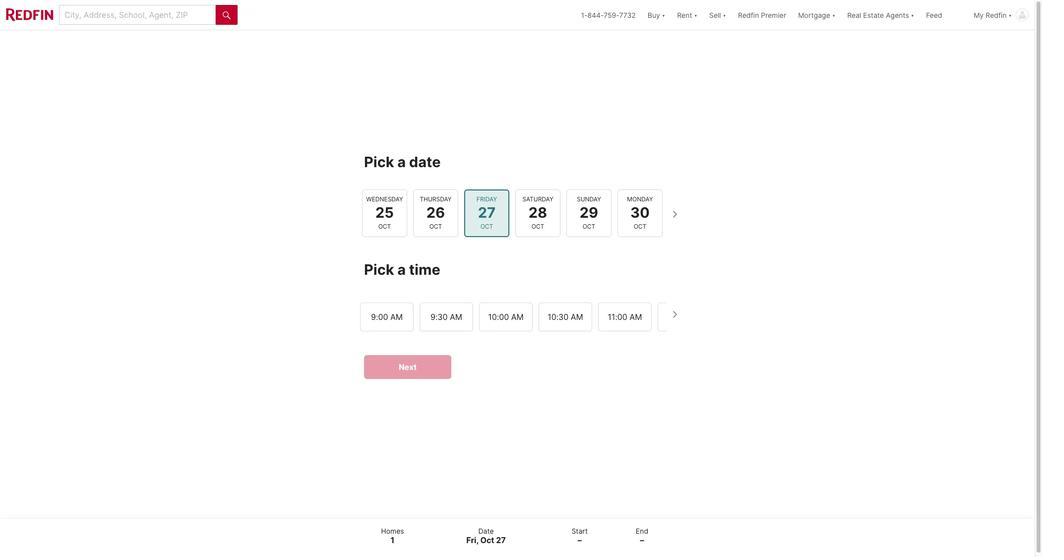 Task type: locate. For each thing, give the bounding box(es) containing it.
– inside start –
[[578, 535, 582, 545]]

1 pick from the top
[[364, 153, 394, 171]]

homes 1
[[381, 527, 404, 545]]

▾ inside rent ▾ dropdown button
[[694, 11, 698, 19]]

redfin premier
[[738, 11, 787, 19]]

oct down 26
[[430, 223, 442, 230]]

▾ inside mortgage ▾ dropdown button
[[832, 11, 836, 19]]

premier
[[761, 11, 787, 19]]

rent ▾
[[677, 11, 698, 19]]

real estate agents ▾ link
[[848, 0, 915, 30]]

9:00 am button
[[360, 303, 414, 331]]

0 vertical spatial next image
[[667, 206, 683, 222]]

2 a from the top
[[398, 261, 406, 278]]

1 horizontal spatial 27
[[496, 535, 506, 545]]

sell ▾
[[710, 11, 726, 19]]

am right 11:00 in the bottom right of the page
[[630, 312, 642, 322]]

5 ▾ from the left
[[911, 11, 915, 19]]

6 ▾ from the left
[[1009, 11, 1012, 19]]

▾
[[662, 11, 666, 19], [694, 11, 698, 19], [723, 11, 726, 19], [832, 11, 836, 19], [911, 11, 915, 19], [1009, 11, 1012, 19]]

▾ inside buy ▾ dropdown button
[[662, 11, 666, 19]]

pick left time
[[364, 261, 394, 278]]

10:30 am
[[548, 312, 583, 322]]

9:30 am button
[[420, 303, 473, 331]]

a left the "date"
[[398, 153, 406, 171]]

submit search image
[[223, 11, 231, 19]]

oct down the friday
[[481, 223, 493, 230]]

0 horizontal spatial –
[[578, 535, 582, 545]]

buy ▾ button
[[642, 0, 671, 30]]

▾ for sell ▾
[[723, 11, 726, 19]]

▾ for rent ▾
[[694, 11, 698, 19]]

844-
[[588, 11, 604, 19]]

– for end –
[[640, 535, 644, 545]]

redfin left premier
[[738, 11, 759, 19]]

1-844-759-7732
[[581, 11, 636, 19]]

3 ▾ from the left
[[723, 11, 726, 19]]

1 vertical spatial next image
[[667, 307, 683, 322]]

1 vertical spatial pick
[[364, 261, 394, 278]]

redfin
[[738, 11, 759, 19], [986, 11, 1007, 19]]

2 am from the left
[[450, 312, 462, 322]]

am inside button
[[571, 312, 583, 322]]

real estate agents ▾ button
[[842, 0, 921, 30]]

▾ inside real estate agents ▾ link
[[911, 11, 915, 19]]

4 am from the left
[[571, 312, 583, 322]]

1 vertical spatial a
[[398, 261, 406, 278]]

am for 9:30 am
[[450, 312, 462, 322]]

1 redfin from the left
[[738, 11, 759, 19]]

27 down the friday
[[478, 204, 496, 221]]

mortgage
[[798, 11, 831, 19]]

0 vertical spatial 27
[[478, 204, 496, 221]]

7732
[[619, 11, 636, 19]]

1 horizontal spatial redfin
[[986, 11, 1007, 19]]

a for time
[[398, 261, 406, 278]]

1
[[391, 535, 395, 545]]

pick a time
[[364, 261, 441, 278]]

am right 10:30 on the bottom right of page
[[571, 312, 583, 322]]

4 ▾ from the left
[[832, 11, 836, 19]]

buy ▾
[[648, 11, 666, 19]]

real estate agents ▾
[[848, 11, 915, 19]]

1 am from the left
[[390, 312, 403, 322]]

0 horizontal spatial redfin
[[738, 11, 759, 19]]

homes
[[381, 527, 404, 535]]

am for 9:00 am
[[390, 312, 403, 322]]

1 ▾ from the left
[[662, 11, 666, 19]]

oct
[[378, 223, 391, 230], [430, 223, 442, 230], [481, 223, 493, 230], [532, 223, 544, 230], [583, 223, 596, 230], [634, 223, 647, 230], [481, 535, 495, 545]]

am
[[390, 312, 403, 322], [450, 312, 462, 322], [511, 312, 524, 322], [571, 312, 583, 322], [630, 312, 642, 322]]

oct inside sunday 29 oct
[[583, 223, 596, 230]]

my redfin ▾
[[974, 11, 1012, 19]]

27 inside friday 27 oct
[[478, 204, 496, 221]]

a for date
[[398, 153, 406, 171]]

30
[[631, 204, 650, 221]]

redfin inside button
[[738, 11, 759, 19]]

▾ inside sell ▾ dropdown button
[[723, 11, 726, 19]]

0 vertical spatial a
[[398, 153, 406, 171]]

redfin right my
[[986, 11, 1007, 19]]

start
[[572, 527, 588, 535]]

oct down date
[[481, 535, 495, 545]]

oct inside date fri, oct  27
[[481, 535, 495, 545]]

real
[[848, 11, 862, 19]]

am right the 9:30
[[450, 312, 462, 322]]

0 vertical spatial pick
[[364, 153, 394, 171]]

2 redfin from the left
[[986, 11, 1007, 19]]

a
[[398, 153, 406, 171], [398, 261, 406, 278]]

– down start on the right bottom of the page
[[578, 535, 582, 545]]

1 – from the left
[[578, 535, 582, 545]]

▾ right buy
[[662, 11, 666, 19]]

buy ▾ button
[[648, 0, 666, 30]]

mortgage ▾ button
[[793, 0, 842, 30]]

am for 10:30 am
[[571, 312, 583, 322]]

pick up wednesday
[[364, 153, 394, 171]]

0 horizontal spatial 27
[[478, 204, 496, 221]]

mortgage ▾ button
[[798, 0, 836, 30]]

1 horizontal spatial –
[[640, 535, 644, 545]]

1 next image from the top
[[667, 206, 683, 222]]

saturday
[[523, 196, 554, 203]]

2 ▾ from the left
[[694, 11, 698, 19]]

sell ▾ button
[[710, 0, 726, 30]]

3 am from the left
[[511, 312, 524, 322]]

feed button
[[921, 0, 968, 30]]

oct down 30
[[634, 223, 647, 230]]

am right 9:00
[[390, 312, 403, 322]]

oct inside wednesday 25 oct
[[378, 223, 391, 230]]

▾ right rent on the right top
[[694, 11, 698, 19]]

▾ right sell
[[723, 11, 726, 19]]

▾ right my
[[1009, 11, 1012, 19]]

1 a from the top
[[398, 153, 406, 171]]

oct for 29
[[583, 223, 596, 230]]

am right '10:00'
[[511, 312, 524, 322]]

2 pick from the top
[[364, 261, 394, 278]]

estate
[[864, 11, 884, 19]]

next image
[[667, 206, 683, 222], [667, 307, 683, 322]]

mortgage ▾
[[798, 11, 836, 19]]

oct inside monday 30 oct
[[634, 223, 647, 230]]

▾ right agents
[[911, 11, 915, 19]]

▾ for mortgage ▾
[[832, 11, 836, 19]]

27 right fri,
[[496, 535, 506, 545]]

pick
[[364, 153, 394, 171], [364, 261, 394, 278]]

monday 30 oct
[[627, 196, 653, 230]]

rent ▾ button
[[677, 0, 698, 30]]

10:00
[[488, 312, 509, 322]]

1 vertical spatial 27
[[496, 535, 506, 545]]

10:30
[[548, 312, 569, 322]]

–
[[578, 535, 582, 545], [640, 535, 644, 545]]

oct down 28
[[532, 223, 544, 230]]

29
[[580, 204, 599, 221]]

– down end
[[640, 535, 644, 545]]

my
[[974, 11, 984, 19]]

5 am from the left
[[630, 312, 642, 322]]

– inside end –
[[640, 535, 644, 545]]

oct inside thursday 26 oct
[[430, 223, 442, 230]]

sell
[[710, 11, 721, 19]]

a left time
[[398, 261, 406, 278]]

redfin premier button
[[732, 0, 793, 30]]

2 next image from the top
[[667, 307, 683, 322]]

▾ right "mortgage"
[[832, 11, 836, 19]]

date
[[409, 153, 441, 171]]

oct down 25
[[378, 223, 391, 230]]

2 – from the left
[[640, 535, 644, 545]]

27
[[478, 204, 496, 221], [496, 535, 506, 545]]

oct inside the saturday 28 oct
[[532, 223, 544, 230]]

oct inside friday 27 oct
[[481, 223, 493, 230]]

oct down '29'
[[583, 223, 596, 230]]



Task type: describe. For each thing, give the bounding box(es) containing it.
26
[[427, 204, 445, 221]]

rent ▾ button
[[671, 0, 704, 30]]

wednesday
[[366, 196, 403, 203]]

sunday
[[577, 196, 601, 203]]

pick for pick a date
[[364, 153, 394, 171]]

oct for 27
[[481, 223, 493, 230]]

11:00
[[608, 312, 628, 322]]

date fri, oct  27
[[467, 527, 506, 545]]

sell ▾ button
[[704, 0, 732, 30]]

end –
[[636, 527, 649, 545]]

759-
[[604, 11, 619, 19]]

thursday 26 oct
[[420, 196, 452, 230]]

am for 11:00 am
[[630, 312, 642, 322]]

▾ for buy ▾
[[662, 11, 666, 19]]

feed
[[926, 11, 943, 19]]

monday
[[627, 196, 653, 203]]

buy
[[648, 11, 660, 19]]

rent
[[677, 11, 692, 19]]

next
[[399, 362, 417, 372]]

City, Address, School, Agent, ZIP search field
[[59, 5, 216, 25]]

9:30
[[431, 312, 448, 322]]

friday 27 oct
[[477, 196, 497, 230]]

9:30 am
[[431, 312, 462, 322]]

date
[[479, 527, 494, 535]]

11:00 am
[[608, 312, 642, 322]]

1-844-759-7732 link
[[581, 11, 636, 19]]

28
[[529, 204, 547, 221]]

9:00
[[371, 312, 388, 322]]

saturday 28 oct
[[523, 196, 554, 230]]

oct for 26
[[430, 223, 442, 230]]

sunday 29 oct
[[577, 196, 601, 230]]

start –
[[572, 527, 588, 545]]

oct for 30
[[634, 223, 647, 230]]

pick a date
[[364, 153, 441, 171]]

next image for sunday
[[667, 206, 683, 222]]

25
[[376, 204, 394, 221]]

pick for pick a time
[[364, 261, 394, 278]]

– for start –
[[578, 535, 582, 545]]

time
[[409, 261, 441, 278]]

1-
[[581, 11, 588, 19]]

10:00 am button
[[479, 303, 533, 331]]

27 inside date fri, oct  27
[[496, 535, 506, 545]]

agents
[[886, 11, 909, 19]]

wednesday 25 oct
[[366, 196, 403, 230]]

next button
[[364, 355, 452, 379]]

10:00 am
[[488, 312, 524, 322]]

11:00 am button
[[598, 303, 652, 331]]

oct for 25
[[378, 223, 391, 230]]

10:30 am button
[[539, 303, 592, 331]]

friday
[[477, 196, 497, 203]]

am for 10:00 am
[[511, 312, 524, 322]]

next image for 11:00 am
[[667, 307, 683, 322]]

fri,
[[467, 535, 479, 545]]

oct for 28
[[532, 223, 544, 230]]

end
[[636, 527, 649, 535]]

9:00 am
[[371, 312, 403, 322]]

thursday
[[420, 196, 452, 203]]



Task type: vqa. For each thing, say whether or not it's contained in the screenshot.
redfin image
no



